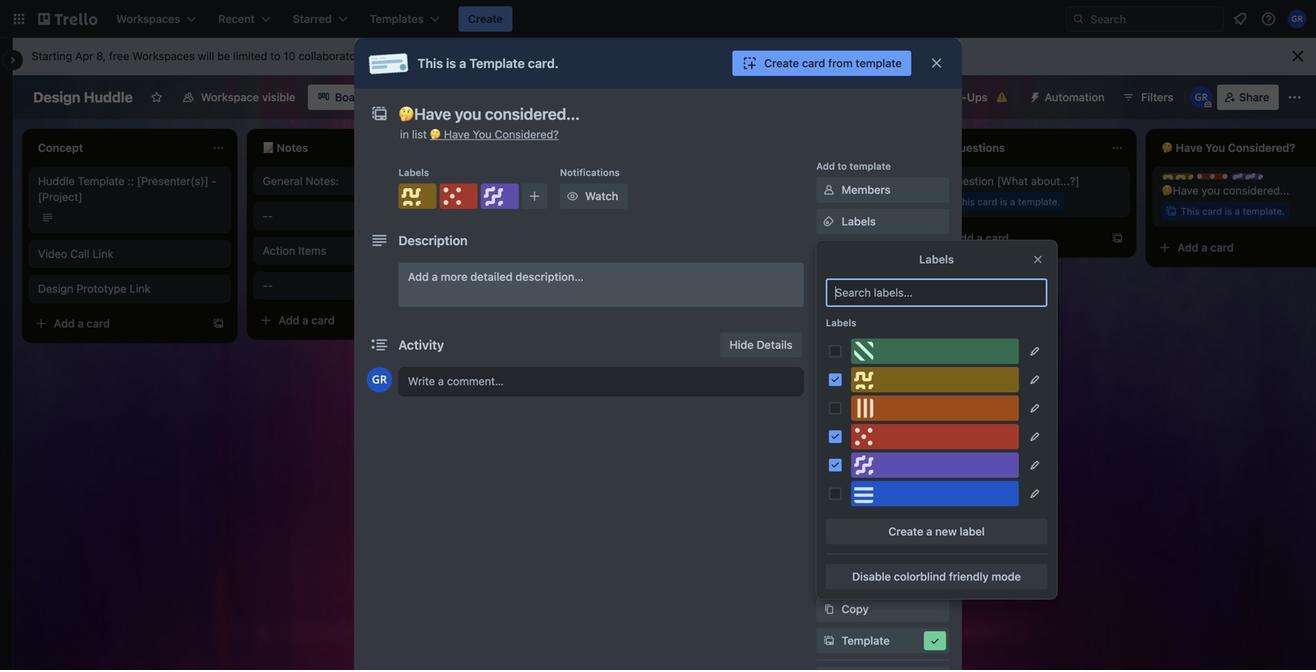 Task type: vqa. For each thing, say whether or not it's contained in the screenshot.
the bottommost Create from template… icon
no



Task type: describe. For each thing, give the bounding box(es) containing it.
greg robinson (gregrobinson96) image
[[367, 367, 392, 393]]

👍positive [i really liked...] link
[[488, 173, 671, 189]]

design for design huddle
[[33, 89, 81, 106]]

create a new label button
[[826, 519, 1048, 545]]

you
[[1202, 184, 1221, 197]]

workspace visible button
[[173, 85, 305, 110]]

🤔have
[[1162, 184, 1199, 197]]

sm image for labels
[[822, 214, 837, 230]]

attachment
[[842, 285, 903, 298]]

👎negative
[[713, 175, 769, 188]]

create for create
[[468, 12, 503, 25]]

design huddle
[[33, 89, 133, 106]]

is down the [i'm
[[776, 196, 783, 207]]

workspace
[[201, 91, 259, 104]]

2 horizontal spatial this card is a template.
[[1181, 206, 1286, 217]]

huddle template :: [presenter(s)] - [project]
[[38, 175, 217, 204]]

copy link
[[817, 597, 950, 622]]

1 horizontal spatial color: purple, title: none image
[[852, 453, 1020, 478]]

members
[[842, 183, 891, 196]]

a down you
[[1202, 241, 1208, 254]]

0 horizontal spatial this card is a template.
[[732, 196, 836, 207]]

friendly
[[949, 571, 989, 584]]

🙋question [what about...?]
[[938, 175, 1080, 188]]

you
[[473, 128, 492, 141]]

this down 👎negative
[[732, 196, 751, 207]]

0 horizontal spatial create from template… image
[[212, 318, 225, 330]]

add a card for the add a card button underneath design prototype link link
[[54, 317, 110, 330]]

description
[[399, 233, 468, 248]]

cover
[[842, 316, 873, 329]]

add down figma
[[842, 443, 863, 456]]

notifications
[[560, 167, 620, 178]]

🤔
[[430, 128, 441, 141]]

card.
[[528, 56, 559, 71]]

1 horizontal spatial template.
[[1019, 196, 1061, 207]]

0 horizontal spatial template.
[[794, 196, 836, 207]]

labels link
[[817, 209, 950, 234]]

- inside huddle template :: [presenter(s)] - [project]
[[212, 175, 217, 188]]

[i'm
[[772, 175, 792, 188]]

add down description
[[408, 270, 429, 283]]

add power-ups
[[842, 443, 924, 456]]

design prototype link
[[38, 282, 151, 295]]

1 -- link from the top
[[263, 208, 447, 224]]

[what
[[998, 175, 1029, 188]]

-- for first -- 'link' from the top
[[263, 209, 273, 223]]

colorblind
[[894, 571, 947, 584]]

sm image inside template button
[[928, 633, 943, 649]]

share button
[[1218, 85, 1280, 110]]

a down items
[[303, 314, 309, 327]]

add a more detailed description…
[[408, 270, 584, 283]]

Search labels… text field
[[826, 279, 1048, 307]]

watch
[[586, 190, 619, 203]]

a down description
[[432, 270, 438, 283]]

ups inside button
[[967, 91, 988, 104]]

automation inside button
[[1045, 91, 1105, 104]]

filters button
[[1118, 85, 1179, 110]]

[i
[[542, 175, 549, 188]]

general notes: link
[[263, 173, 447, 189]]

huddle template :: [presenter(s)] - [project] link
[[38, 173, 222, 205]]

a down 🙋question
[[977, 232, 983, 245]]

workspaces
[[132, 49, 195, 63]]

learn
[[372, 49, 401, 63]]

add a card for the add a card button underneath action items 'link'
[[279, 314, 335, 327]]

board link
[[308, 85, 376, 110]]

1 vertical spatial color: red, title: none image
[[440, 184, 478, 209]]

0 horizontal spatial more
[[404, 49, 430, 63]]

power-ups button
[[899, 85, 1020, 110]]

huddle inside huddle template :: [presenter(s)] - [project]
[[38, 175, 75, 188]]

template button
[[817, 629, 950, 654]]

🤔have you considered...
[[1162, 184, 1290, 197]]

considered?
[[495, 128, 559, 141]]

is down 🙋question [what about...?]
[[1001, 196, 1008, 207]]

disable
[[853, 571, 891, 584]]

labels down "list"
[[399, 167, 429, 178]]

learn more about collaborator limits link
[[372, 49, 556, 63]]

fields
[[886, 348, 916, 361]]

add inside button
[[842, 508, 863, 521]]

close popover image
[[1032, 253, 1045, 266]]

details
[[757, 339, 793, 352]]

a inside button
[[927, 525, 933, 538]]

list
[[412, 128, 427, 141]]

share
[[1240, 91, 1270, 104]]

button
[[866, 508, 900, 521]]

workspace visible
[[201, 91, 296, 104]]

create card from template
[[765, 57, 902, 70]]

about...?]
[[1032, 175, 1080, 188]]

attachment button
[[817, 279, 950, 304]]

have
[[444, 128, 470, 141]]

0 horizontal spatial power-
[[817, 389, 850, 400]]

starting
[[32, 49, 72, 63]]

copy
[[842, 603, 869, 616]]

starting apr 8, free workspaces will be limited to 10 collaborators. learn more about collaborator limits
[[32, 49, 556, 63]]

open information menu image
[[1261, 11, 1277, 27]]

hide details link
[[720, 333, 803, 358]]

create a new label
[[889, 525, 985, 538]]

create for create a new label
[[889, 525, 924, 538]]

apr
[[75, 49, 93, 63]]

add down 🙋question
[[953, 232, 974, 245]]

new
[[936, 525, 957, 538]]

create button
[[459, 6, 513, 32]]

in list 🤔 have you considered?
[[400, 128, 559, 141]]

color: green, title: none image
[[852, 339, 1020, 364]]

0 horizontal spatial automation
[[817, 484, 871, 495]]

card inside button
[[802, 57, 826, 70]]

design for design prototype link
[[38, 282, 73, 295]]

sure
[[814, 175, 837, 188]]

activity
[[399, 338, 444, 353]]

sm image for move
[[822, 570, 837, 586]]

1 horizontal spatial create from template… image
[[887, 232, 900, 245]]

this down 🙋question
[[957, 196, 975, 207]]

general notes:
[[263, 175, 339, 188]]

add power-ups link
[[817, 437, 950, 462]]

really
[[552, 175, 579, 188]]

👍positive
[[488, 175, 539, 188]]

template inside huddle template :: [presenter(s)] - [project]
[[78, 175, 125, 188]]

Write a comment text field
[[399, 367, 804, 396]]

color: purple, title: none image
[[1232, 173, 1264, 180]]

a down the [i'm
[[786, 196, 791, 207]]



Task type: locate. For each thing, give the bounding box(es) containing it.
0 vertical spatial --
[[263, 209, 273, 223]]

add up sure
[[817, 161, 835, 172]]

star or unstar board image
[[150, 91, 163, 104]]

-
[[212, 175, 217, 188], [263, 209, 268, 223], [268, 209, 273, 223], [263, 279, 268, 292], [268, 279, 273, 292]]

-- link
[[263, 208, 447, 224], [263, 278, 447, 294]]

video
[[38, 247, 67, 261]]

sm image down copy link
[[822, 633, 837, 649]]

add a card button
[[928, 226, 1102, 251], [1153, 235, 1317, 261], [253, 308, 428, 333], [29, 311, 203, 337]]

action items
[[263, 244, 327, 257]]

power-ups
[[930, 91, 988, 104], [817, 389, 868, 400]]

1 horizontal spatial color: yellow, title: none image
[[852, 367, 1020, 393]]

is left "collaborator"
[[446, 56, 456, 71]]

members link
[[817, 177, 950, 203]]

more left detailed
[[441, 270, 468, 283]]

color: purple, title: none image
[[481, 184, 519, 209], [852, 453, 1020, 478]]

👍positive [i really liked...]
[[488, 175, 620, 188]]

1 vertical spatial to
[[838, 161, 847, 172]]

1 vertical spatial power-ups
[[817, 389, 868, 400]]

1 vertical spatial link
[[130, 282, 151, 295]]

create down button
[[889, 525, 924, 538]]

2 horizontal spatial power-
[[930, 91, 967, 104]]

color: red, title: none image
[[852, 424, 1020, 450]]

color: blue, title: none image
[[852, 481, 1020, 507]]

create inside primary element
[[468, 12, 503, 25]]

1 vertical spatial --
[[263, 279, 273, 292]]

this
[[418, 56, 443, 71], [732, 196, 751, 207], [957, 196, 975, 207], [1181, 206, 1200, 217]]

🙋question
[[938, 175, 995, 188]]

1 horizontal spatial color: red, title: none image
[[1197, 173, 1229, 180]]

sm image right 'not'
[[822, 182, 837, 198]]

2 horizontal spatial create from template… image
[[1112, 232, 1124, 245]]

add a card down design prototype link
[[54, 317, 110, 330]]

move link
[[817, 565, 950, 591]]

create for create card from template
[[765, 57, 800, 70]]

0 vertical spatial link
[[92, 247, 114, 261]]

0 horizontal spatial color: purple, title: none image
[[481, 184, 519, 209]]

is
[[446, 56, 456, 71], [776, 196, 783, 207], [1001, 196, 1008, 207], [1226, 206, 1233, 217]]

add down the action items
[[279, 314, 300, 327]]

1 -- from the top
[[263, 209, 273, 223]]

🤔have you considered... link
[[1162, 183, 1317, 199]]

template inside button
[[856, 57, 902, 70]]

3 sm image from the top
[[822, 633, 837, 649]]

general
[[263, 175, 303, 188]]

sm image left cover
[[822, 315, 837, 331]]

will
[[198, 49, 214, 63]]

disable colorblind friendly mode
[[853, 571, 1022, 584]]

labels
[[399, 167, 429, 178], [842, 215, 876, 228], [920, 253, 955, 266], [826, 318, 857, 329]]

1 horizontal spatial link
[[130, 282, 151, 295]]

1 vertical spatial sm image
[[822, 315, 837, 331]]

👎negative [i'm not sure about...]
[[713, 175, 883, 188]]

color: red, title: none image up you
[[1197, 173, 1229, 180]]

disable colorblind friendly mode button
[[826, 565, 1048, 590]]

sm image down 'actions'
[[822, 570, 837, 586]]

2 vertical spatial sm image
[[822, 633, 837, 649]]

search image
[[1073, 13, 1086, 25]]

1 horizontal spatial ups
[[903, 443, 924, 456]]

1 horizontal spatial automation
[[1045, 91, 1105, 104]]

sm image left copy on the bottom right
[[822, 602, 837, 618]]

add to template
[[817, 161, 892, 172]]

1 vertical spatial automation
[[817, 484, 871, 495]]

mode
[[992, 571, 1022, 584]]

this card is a template. down the [i'm
[[732, 196, 836, 207]]

add down 🤔have
[[1178, 241, 1199, 254]]

sm image right power-ups button
[[1023, 85, 1045, 107]]

about
[[433, 49, 462, 63]]

cover link
[[817, 310, 950, 336]]

create from template… image
[[887, 232, 900, 245], [1112, 232, 1124, 245], [212, 318, 225, 330]]

0 vertical spatial greg robinson (gregrobinson96) image
[[1288, 10, 1307, 29]]

0 horizontal spatial to
[[270, 49, 281, 63]]

from
[[829, 57, 853, 70]]

this down 🤔have
[[1181, 206, 1200, 217]]

to up about...]
[[838, 161, 847, 172]]

0 horizontal spatial create
[[468, 12, 503, 25]]

template inside button
[[842, 635, 890, 648]]

1 vertical spatial color: purple, title: none image
[[852, 453, 1020, 478]]

sm image for automation
[[1023, 85, 1045, 107]]

template. down considered... at the top right
[[1243, 206, 1286, 217]]

-- link up action items 'link'
[[263, 208, 447, 224]]

color: red, title: none image up description
[[440, 184, 478, 209]]

sm image for watch
[[565, 188, 581, 204]]

add a card for the add a card button on top of close popover image
[[953, 232, 1010, 245]]

a left new
[[927, 525, 933, 538]]

a down 🤔have you considered... link
[[1236, 206, 1241, 217]]

1 horizontal spatial this card is a template.
[[957, 196, 1061, 207]]

power-
[[930, 91, 967, 104], [817, 389, 850, 400], [866, 443, 903, 456]]

template down copy on the bottom right
[[842, 635, 890, 648]]

be
[[217, 49, 230, 63]]

link down video call link link
[[130, 282, 151, 295]]

-- link down action items 'link'
[[263, 278, 447, 294]]

color: purple, title: none image up color: blue, title: none "image"
[[852, 453, 1020, 478]]

template up about...]
[[850, 161, 892, 172]]

design inside text field
[[33, 89, 81, 106]]

template right from on the top right
[[856, 57, 902, 70]]

add a card down items
[[279, 314, 335, 327]]

1 vertical spatial more
[[441, 270, 468, 283]]

template. down 👎negative [i'm not sure about...] link
[[794, 196, 836, 207]]

card
[[802, 57, 826, 70], [753, 196, 773, 207], [978, 196, 998, 207], [1203, 206, 1223, 217], [986, 232, 1010, 245], [1211, 241, 1234, 254], [312, 314, 335, 327], [87, 317, 110, 330]]

labels up search labels… text box
[[920, 253, 955, 266]]

add a card button down action items 'link'
[[253, 308, 428, 333]]

1 vertical spatial template
[[78, 175, 125, 188]]

power- inside add power-ups link
[[866, 443, 903, 456]]

sm image inside copy link
[[822, 602, 837, 618]]

greg robinson (gregrobinson96) image
[[1288, 10, 1307, 29], [1191, 86, 1213, 108]]

Board name text field
[[25, 85, 141, 110]]

-- for first -- 'link' from the bottom
[[263, 279, 273, 292]]

sm image inside labels link
[[822, 214, 837, 230]]

1 horizontal spatial template
[[470, 56, 525, 71]]

sm image for members
[[822, 182, 837, 198]]

link for video call link
[[92, 247, 114, 261]]

color: yellow, title: none image
[[399, 184, 437, 209], [852, 367, 1020, 393]]

0 horizontal spatial template
[[78, 175, 125, 188]]

huddle
[[84, 89, 133, 106], [38, 175, 75, 188]]

2 sm image from the top
[[822, 315, 837, 331]]

collaborator
[[465, 49, 526, 63]]

automation left filters button
[[1045, 91, 1105, 104]]

add a card down 🙋question
[[953, 232, 1010, 245]]

1 sm image from the top
[[822, 214, 837, 230]]

2 vertical spatial template
[[842, 635, 890, 648]]

2 vertical spatial power-
[[866, 443, 903, 456]]

add a card button down design prototype link link
[[29, 311, 203, 337]]

Search field
[[1086, 7, 1224, 31]]

more
[[404, 49, 430, 63], [441, 270, 468, 283]]

add down design prototype link
[[54, 317, 75, 330]]

0 vertical spatial color: purple, title: none image
[[481, 184, 519, 209]]

2 horizontal spatial template.
[[1243, 206, 1286, 217]]

add a more detailed description… link
[[399, 263, 804, 307]]

2 vertical spatial create
[[889, 525, 924, 538]]

sm image inside move link
[[822, 570, 837, 586]]

free
[[109, 49, 129, 63]]

notes:
[[306, 175, 339, 188]]

sm image
[[822, 214, 837, 230], [822, 315, 837, 331], [822, 633, 837, 649]]

watch button
[[560, 184, 628, 209]]

1 vertical spatial color: yellow, title: none image
[[852, 367, 1020, 393]]

color: yellow, title: none image up description
[[399, 184, 437, 209]]

video call link
[[38, 247, 114, 261]]

1 vertical spatial huddle
[[38, 175, 75, 188]]

0 notifications image
[[1231, 10, 1250, 29]]

2 -- from the top
[[263, 279, 273, 292]]

sm image inside members link
[[822, 182, 837, 198]]

design down starting
[[33, 89, 81, 106]]

1 horizontal spatial create
[[765, 57, 800, 70]]

more right learn
[[404, 49, 430, 63]]

design
[[33, 89, 81, 106], [38, 282, 73, 295]]

[project]
[[38, 190, 82, 204]]

1 vertical spatial greg robinson (gregrobinson96) image
[[1191, 86, 1213, 108]]

action
[[263, 244, 295, 257]]

1 vertical spatial create
[[765, 57, 800, 70]]

0 vertical spatial more
[[404, 49, 430, 63]]

0 vertical spatial ups
[[967, 91, 988, 104]]

primary element
[[0, 0, 1317, 38]]

description…
[[516, 270, 584, 283]]

this card is a template. down 🙋question [what about...?]
[[957, 196, 1061, 207]]

template down the create button
[[470, 56, 525, 71]]

show menu image
[[1288, 89, 1303, 105]]

-- up action
[[263, 209, 273, 223]]

0 vertical spatial design
[[33, 89, 81, 106]]

color: orange, title: none image
[[852, 396, 1020, 421]]

0 vertical spatial color: red, title: none image
[[1197, 173, 1229, 180]]

color: yellow, title: none image up color: orange, title: none image
[[852, 367, 1020, 393]]

0 horizontal spatial greg robinson (gregrobinson96) image
[[1191, 86, 1213, 108]]

sm image for template
[[822, 633, 837, 649]]

automation up the add button
[[817, 484, 871, 495]]

customize views image
[[384, 89, 399, 105]]

0 vertical spatial huddle
[[84, 89, 133, 106]]

template left ::
[[78, 175, 125, 188]]

0 horizontal spatial huddle
[[38, 175, 75, 188]]

10
[[284, 49, 296, 63]]

huddle up [project]
[[38, 175, 75, 188]]

labels down members at the top right
[[842, 215, 876, 228]]

1 vertical spatial template
[[850, 161, 892, 172]]

2 -- link from the top
[[263, 278, 447, 294]]

liked...]
[[582, 175, 620, 188]]

0 vertical spatial to
[[270, 49, 281, 63]]

2 horizontal spatial template
[[842, 635, 890, 648]]

sm image down really
[[565, 188, 581, 204]]

color: red, title: none image
[[1197, 173, 1229, 180], [440, 184, 478, 209]]

0 vertical spatial create
[[468, 12, 503, 25]]

design prototype link link
[[38, 281, 222, 297]]

1 horizontal spatial power-ups
[[930, 91, 988, 104]]

actions
[[817, 549, 852, 560]]

0 horizontal spatial color: red, title: none image
[[440, 184, 478, 209]]

this is a template card.
[[418, 56, 559, 71]]

greg robinson (gregrobinson96) image right open information menu image
[[1288, 10, 1307, 29]]

add left button
[[842, 508, 863, 521]]

0 vertical spatial sm image
[[822, 214, 837, 230]]

🤔 have you considered? link
[[430, 128, 559, 141]]

a down the create button
[[459, 56, 467, 71]]

1 horizontal spatial to
[[838, 161, 847, 172]]

2 horizontal spatial ups
[[967, 91, 988, 104]]

sm image inside cover link
[[822, 315, 837, 331]]

👎negative [i'm not sure about...] link
[[713, 173, 896, 189]]

design down video
[[38, 282, 73, 295]]

sm image down sure
[[822, 214, 837, 230]]

action items link
[[263, 243, 447, 259]]

create left from on the top right
[[765, 57, 800, 70]]

label
[[960, 525, 985, 538]]

link right the 'call'
[[92, 247, 114, 261]]

a down [what
[[1011, 196, 1016, 207]]

labels up custom
[[826, 318, 857, 329]]

detailed
[[471, 270, 513, 283]]

sm image inside template button
[[822, 633, 837, 649]]

🙋question [what about...?] link
[[938, 173, 1121, 189]]

0 horizontal spatial color: yellow, title: none image
[[399, 184, 437, 209]]

create
[[468, 12, 503, 25], [765, 57, 800, 70], [889, 525, 924, 538]]

add a card button down 🤔have you considered... link
[[1153, 235, 1317, 261]]

1 horizontal spatial more
[[441, 270, 468, 283]]

this card is a template.
[[732, 196, 836, 207], [957, 196, 1061, 207], [1181, 206, 1286, 217]]

1 vertical spatial power-
[[817, 389, 850, 400]]

1 vertical spatial -- link
[[263, 278, 447, 294]]

2 horizontal spatial create
[[889, 525, 924, 538]]

greg robinson (gregrobinson96) image right filters
[[1191, 86, 1213, 108]]

1 horizontal spatial power-
[[866, 443, 903, 456]]

add button
[[842, 508, 900, 521]]

sm image for cover
[[822, 315, 837, 331]]

0 vertical spatial -- link
[[263, 208, 447, 224]]

0 vertical spatial color: yellow, title: none image
[[399, 184, 437, 209]]

is down "🤔have you considered..." at the right top
[[1226, 206, 1233, 217]]

huddle inside text field
[[84, 89, 133, 106]]

greg robinson (gregrobinson96) image inside primary element
[[1288, 10, 1307, 29]]

create card from template button
[[733, 51, 912, 76]]

0 horizontal spatial power-ups
[[817, 389, 868, 400]]

sm image inside watch button
[[565, 188, 581, 204]]

0 vertical spatial automation
[[1045, 91, 1105, 104]]

1 horizontal spatial greg robinson (gregrobinson96) image
[[1288, 10, 1307, 29]]

limited
[[233, 49, 268, 63]]

add
[[817, 161, 835, 172], [953, 232, 974, 245], [1178, 241, 1199, 254], [408, 270, 429, 283], [279, 314, 300, 327], [54, 317, 75, 330], [842, 443, 863, 456], [842, 508, 863, 521]]

[presenter(s)]
[[137, 175, 209, 188]]

custom fields
[[842, 348, 916, 361]]

-- down action
[[263, 279, 273, 292]]

add a card button up close popover image
[[928, 226, 1102, 251]]

template
[[470, 56, 525, 71], [78, 175, 125, 188], [842, 635, 890, 648]]

sm image down copy link
[[928, 633, 943, 649]]

considered...
[[1224, 184, 1290, 197]]

visible
[[262, 91, 296, 104]]

to left 10
[[270, 49, 281, 63]]

add a card for the add a card button below 🤔have you considered... link
[[1178, 241, 1234, 254]]

0 vertical spatial template
[[856, 57, 902, 70]]

1 vertical spatial design
[[38, 282, 73, 295]]

None text field
[[391, 100, 913, 128]]

power-ups inside power-ups button
[[930, 91, 988, 104]]

0 vertical spatial template
[[470, 56, 525, 71]]

not
[[795, 175, 811, 188]]

call
[[70, 247, 89, 261]]

link
[[92, 247, 114, 261], [130, 282, 151, 295]]

huddle down the 8, on the left top
[[84, 89, 133, 106]]

sm image for copy
[[822, 602, 837, 618]]

automation button
[[1023, 85, 1115, 110]]

sm image
[[1023, 85, 1045, 107], [822, 182, 837, 198], [565, 188, 581, 204], [822, 570, 837, 586], [822, 602, 837, 618], [928, 633, 943, 649]]

1 horizontal spatial huddle
[[84, 89, 133, 106]]

link for design prototype link
[[130, 282, 151, 295]]

add button button
[[817, 502, 950, 527]]

power- inside power-ups button
[[930, 91, 967, 104]]

color: yellow, title: none image
[[1162, 173, 1194, 180]]

this card is a template. down 🤔have you considered... link
[[1181, 206, 1286, 217]]

this right learn
[[418, 56, 443, 71]]

color: purple, title: none image left "[i"
[[481, 184, 519, 209]]

template. down "🙋question [what about...?]" link
[[1019, 196, 1061, 207]]

0 vertical spatial power-
[[930, 91, 967, 104]]

0 horizontal spatial link
[[92, 247, 114, 261]]

add a card down you
[[1178, 241, 1234, 254]]

0 vertical spatial power-ups
[[930, 91, 988, 104]]

filters
[[1142, 91, 1174, 104]]

move
[[842, 571, 870, 584]]

create up "collaborator"
[[468, 12, 503, 25]]

hide
[[730, 339, 754, 352]]

sm image inside automation button
[[1023, 85, 1045, 107]]

in
[[400, 128, 409, 141]]

1 vertical spatial ups
[[850, 389, 868, 400]]

video call link link
[[38, 246, 222, 262]]

2 vertical spatial ups
[[903, 443, 924, 456]]

a down design prototype link
[[78, 317, 84, 330]]

0 horizontal spatial ups
[[850, 389, 868, 400]]

limits
[[529, 49, 556, 63]]

--
[[263, 209, 273, 223], [263, 279, 273, 292]]

custom
[[842, 348, 883, 361]]



